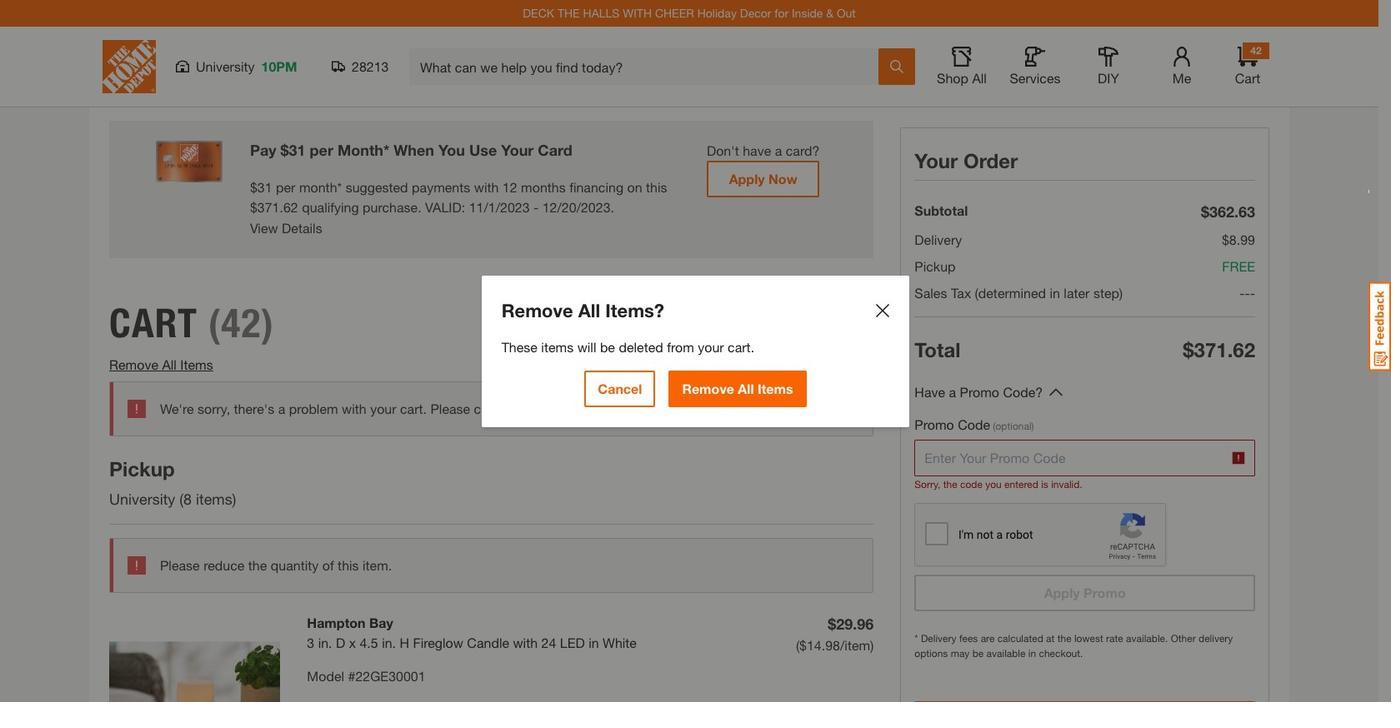 Task type: describe. For each thing, give the bounding box(es) containing it.
8
[[183, 491, 192, 509]]

apply now
[[729, 171, 798, 187]]

deck the halls with cheer holiday decor for inside & out
[[523, 6, 856, 20]]

financing
[[570, 179, 624, 195]]

free
[[1223, 258, 1256, 274]]

indicated
[[583, 401, 638, 417]]

remove for remove all items link
[[109, 357, 158, 373]]

cart. for from
[[728, 339, 755, 355]]

hampton bay 3 in. d x 4.5 in. h fireglow candle with 24 led in white
[[307, 616, 637, 652]]

we're
[[160, 401, 194, 417]]

step)
[[1094, 285, 1123, 301]]

valid:
[[425, 199, 465, 215]]

deck
[[523, 6, 555, 20]]

3
[[307, 636, 315, 652]]

deck the halls with cheer holiday decor for inside & out link
[[523, 6, 856, 20]]

) inside $29.96 ( $14.98/item )
[[871, 638, 874, 654]]

2 horizontal spatial in
[[1050, 285, 1061, 301]]

order
[[964, 149, 1018, 173]]

cancel button
[[585, 371, 656, 407]]

checkout.
[[1039, 648, 1084, 660]]

me
[[1173, 70, 1192, 86]]

$14.98/item
[[800, 638, 871, 654]]

led
[[560, 636, 585, 652]]

cancel
[[598, 381, 642, 397]]

of
[[322, 558, 334, 574]]

these items will be deleted from your cart.
[[502, 339, 755, 355]]

22ge30001
[[356, 669, 426, 685]]

have
[[915, 384, 946, 400]]

from
[[667, 339, 694, 355]]

sorry,
[[915, 479, 941, 491]]

1 horizontal spatial your
[[915, 149, 958, 173]]

university ( 8 item s )
[[109, 491, 240, 509]]

sorry, the code you entered is invalid.
[[915, 479, 1083, 491]]

shop
[[937, 70, 969, 86]]

we're sorry, there's a problem with your cart. please correct any errors indicated below and try again.
[[160, 401, 763, 417]]

code?
[[1003, 384, 1043, 400]]

hampton
[[307, 616, 366, 632]]

1 vertical spatial a
[[949, 384, 957, 400]]

bay
[[369, 616, 393, 632]]

holiday
[[698, 6, 737, 20]]

---
[[1240, 285, 1256, 301]]

remove all items button
[[669, 371, 807, 407]]

371.62 qualifying purchase. valid: 11/1/2023 - 12/20/2023. view details
[[250, 199, 615, 236]]

apply for apply promo
[[1045, 585, 1080, 601]]

may
[[951, 648, 970, 660]]

months
[[521, 179, 566, 195]]

items
[[541, 339, 574, 355]]

reduce
[[204, 558, 245, 574]]

the
[[558, 6, 580, 20]]

- inside 371.62 qualifying purchase. valid: 11/1/2023 - 12/20/2023. view details
[[534, 199, 539, 215]]

(determined
[[975, 285, 1046, 301]]

all up will
[[578, 300, 601, 321]]

tax
[[951, 285, 972, 301]]

code
[[958, 417, 991, 433]]

card?
[[786, 143, 820, 158]]

details
[[282, 220, 322, 236]]

promo code (optional)
[[915, 417, 1035, 433]]

0 horizontal spatial promo
[[915, 417, 955, 433]]

correct
[[474, 401, 516, 417]]

delivery
[[1199, 633, 1234, 645]]

please reduce the quantity of this item. alert
[[109, 539, 874, 594]]

remove all items for remove all items link
[[109, 357, 213, 373]]

0 vertical spatial pickup
[[915, 258, 956, 274]]

What can we help you find today? search field
[[420, 49, 878, 84]]

28213
[[352, 58, 389, 74]]

( for 8
[[180, 491, 183, 509]]

qualifying
[[302, 199, 359, 215]]

decor
[[740, 6, 772, 20]]

4.5
[[360, 636, 378, 652]]

the inside alert
[[248, 558, 267, 574]]

later
[[1064, 285, 1090, 301]]

feedback link image
[[1369, 282, 1392, 372]]

me button
[[1156, 47, 1209, 87]]

card
[[538, 141, 573, 159]]

apply promo button
[[915, 575, 1256, 612]]

1 horizontal spatial per
[[310, 141, 334, 159]]

share
[[844, 317, 874, 331]]

this inside 'months financing on this $'
[[646, 179, 668, 195]]

suggested
[[346, 179, 408, 195]]

#
[[348, 669, 356, 685]]

any
[[520, 401, 541, 417]]

$29.96 ( $14.98/item )
[[796, 616, 874, 654]]

view details button
[[250, 219, 322, 239]]

( for $14.98/item
[[796, 638, 800, 654]]

remove for remove all items button
[[682, 381, 735, 397]]

28213 button
[[332, 58, 389, 75]]

in inside * delivery fees are calculated at the lowest rate available. other delivery options may be available in checkout.
[[1029, 648, 1037, 660]]

$29.96
[[828, 616, 874, 634]]

(42)
[[208, 300, 274, 348]]

on
[[627, 179, 643, 195]]

your for from
[[698, 339, 724, 355]]

you
[[439, 141, 465, 159]]

lowest
[[1075, 633, 1104, 645]]

white
[[603, 636, 637, 652]]

rate
[[1107, 633, 1124, 645]]

you
[[986, 479, 1002, 491]]

payments
[[412, 179, 471, 195]]

fees
[[960, 633, 978, 645]]

promo inside button
[[1084, 585, 1126, 601]]

entered
[[1005, 479, 1039, 491]]

with inside hampton bay 3 in. d x 4.5 in. h fireglow candle with 24 led in white
[[513, 636, 538, 652]]

errors
[[545, 401, 579, 417]]

please inside we're sorry, there's a problem with your cart. please correct any errors indicated below and try again. alert
[[431, 401, 470, 417]]

invalid.
[[1052, 479, 1083, 491]]

$8.99
[[1222, 232, 1256, 248]]

2 in. from the left
[[382, 636, 396, 652]]

items?
[[606, 300, 665, 321]]



Task type: locate. For each thing, give the bounding box(es) containing it.
be inside * delivery fees are calculated at the lowest rate available. other delivery options may be available in checkout.
[[973, 648, 984, 660]]

0 horizontal spatial remove all items
[[109, 357, 213, 373]]

cart
[[1236, 70, 1261, 86]]

0 horizontal spatial 31
[[257, 179, 272, 195]]

please
[[431, 401, 470, 417], [160, 558, 200, 574]]

0 vertical spatial a
[[775, 143, 782, 158]]

*
[[915, 633, 919, 645]]

d
[[336, 636, 345, 652]]

delivery up options
[[921, 633, 957, 645]]

( inside $29.96 ( $14.98/item )
[[796, 638, 800, 654]]

these
[[502, 339, 538, 355]]

halls
[[583, 6, 620, 20]]

per up 371.62
[[276, 179, 296, 195]]

-
[[534, 199, 539, 215], [1240, 285, 1245, 301], [1245, 285, 1251, 301], [1251, 285, 1256, 301]]

apply promo
[[1045, 585, 1126, 601]]

with
[[474, 179, 499, 195], [342, 401, 367, 417], [513, 636, 538, 652]]

a inside alert
[[278, 401, 285, 417]]

services button
[[1009, 47, 1062, 87]]

this right on
[[646, 179, 668, 195]]

0 vertical spatial (
[[180, 491, 183, 509]]

0 vertical spatial apply
[[729, 171, 765, 187]]

1 horizontal spatial 31
[[289, 141, 306, 159]]

1 horizontal spatial the
[[944, 479, 958, 491]]

1 horizontal spatial remove
[[502, 300, 573, 321]]

2 vertical spatial with
[[513, 636, 538, 652]]

with right problem
[[342, 401, 367, 417]]

0 vertical spatial be
[[600, 339, 615, 355]]

at
[[1047, 633, 1055, 645]]

0 vertical spatial delivery
[[915, 232, 962, 248]]

your
[[698, 339, 724, 355], [370, 401, 397, 417]]

university left 8
[[109, 491, 175, 509]]

31
[[289, 141, 306, 159], [257, 179, 272, 195]]

0 vertical spatial please
[[431, 401, 470, 417]]

0 vertical spatial university
[[196, 58, 255, 74]]

1 vertical spatial delivery
[[921, 633, 957, 645]]

per up 'month*'
[[310, 141, 334, 159]]

your inside we're sorry, there's a problem with your cart. please correct any errors indicated below and try again. alert
[[370, 401, 397, 417]]

be
[[600, 339, 615, 355], [973, 648, 984, 660]]

items inside button
[[758, 381, 794, 397]]

in.
[[318, 636, 332, 652], [382, 636, 396, 652]]

2 vertical spatial a
[[278, 401, 285, 417]]

2 horizontal spatial remove
[[682, 381, 735, 397]]

11/1/2023
[[469, 199, 530, 215]]

12
[[503, 179, 518, 195]]

diy
[[1098, 70, 1120, 86]]

the
[[944, 479, 958, 491], [248, 558, 267, 574], [1058, 633, 1072, 645]]

cart. up remove all items button
[[728, 339, 755, 355]]

Enter Your Promo Code text field
[[915, 440, 1232, 477]]

items up again.
[[758, 381, 794, 397]]

university 10pm
[[196, 58, 297, 74]]

the right at
[[1058, 633, 1072, 645]]

1 horizontal spatial )
[[871, 638, 874, 654]]

apply now button
[[707, 161, 820, 198]]

0 horizontal spatial per
[[276, 179, 296, 195]]

sales tax (determined in later step)
[[915, 285, 1123, 301]]

remove all items
[[109, 357, 213, 373], [682, 381, 794, 397]]

the home depot logo image
[[103, 40, 156, 93]]

1 horizontal spatial please
[[431, 401, 470, 417]]

please reduce the quantity of this item.
[[160, 558, 392, 574]]

1 horizontal spatial be
[[973, 648, 984, 660]]

apply up at
[[1045, 585, 1080, 601]]

)
[[232, 491, 236, 509], [871, 638, 874, 654]]

1 horizontal spatial remove all items
[[682, 381, 794, 397]]

0 vertical spatial with
[[474, 179, 499, 195]]

0 horizontal spatial items
[[180, 357, 213, 373]]

all up again.
[[738, 381, 754, 397]]

in right the led
[[589, 636, 599, 652]]

0 vertical spatial items
[[180, 357, 213, 373]]

1 vertical spatial (
[[796, 638, 800, 654]]

2 horizontal spatial a
[[949, 384, 957, 400]]

your up the "subtotal"
[[915, 149, 958, 173]]

0 vertical spatial this
[[646, 179, 668, 195]]

0 horizontal spatial with
[[342, 401, 367, 417]]

calculated
[[998, 633, 1044, 645]]

months financing on this $
[[250, 179, 668, 215]]

1 vertical spatial your
[[370, 401, 397, 417]]

purchase.
[[363, 199, 422, 215]]

1 vertical spatial items
[[758, 381, 794, 397]]

$ 31 per month* suggested payments with 12
[[250, 179, 518, 195]]

0 vertical spatial 31
[[289, 141, 306, 159]]

$ inside 'months financing on this $'
[[250, 199, 257, 215]]

remove all items up again.
[[682, 381, 794, 397]]

remove all items?
[[502, 300, 665, 321]]

1 vertical spatial this
[[338, 558, 359, 574]]

delivery down the "subtotal"
[[915, 232, 962, 248]]

1 in. from the left
[[318, 636, 332, 652]]

0 vertical spatial $
[[281, 141, 289, 159]]

0 horizontal spatial please
[[160, 558, 200, 574]]

there's
[[234, 401, 274, 417]]

cart. left correct
[[400, 401, 427, 417]]

in. right the 3
[[318, 636, 332, 652]]

1 vertical spatial 31
[[257, 179, 272, 195]]

1 horizontal spatial items
[[758, 381, 794, 397]]

this
[[646, 179, 668, 195], [338, 558, 359, 574]]

2 horizontal spatial with
[[513, 636, 538, 652]]

0 horizontal spatial apply
[[729, 171, 765, 187]]

0 horizontal spatial a
[[278, 401, 285, 417]]

with left '12'
[[474, 179, 499, 195]]

month*
[[338, 141, 390, 159]]

0 horizontal spatial this
[[338, 558, 359, 574]]

0 vertical spatial cart.
[[728, 339, 755, 355]]

0 vertical spatial remove
[[502, 300, 573, 321]]

0 horizontal spatial the
[[248, 558, 267, 574]]

and
[[681, 401, 704, 417]]

promo up promo code (optional)
[[960, 384, 1000, 400]]

remove all items for remove all items button
[[682, 381, 794, 397]]

0 vertical spatial per
[[310, 141, 334, 159]]

pickup up sales
[[915, 258, 956, 274]]

s
[[225, 491, 232, 509]]

all
[[973, 70, 987, 86], [578, 300, 601, 321], [162, 357, 177, 373], [738, 381, 754, 397]]

apply
[[729, 171, 765, 187], [1045, 585, 1080, 601]]

1 vertical spatial per
[[276, 179, 296, 195]]

0 horizontal spatial in.
[[318, 636, 332, 652]]

remove down cart
[[109, 357, 158, 373]]

0 horizontal spatial )
[[232, 491, 236, 509]]

(optional)
[[993, 420, 1035, 433]]

apply down have
[[729, 171, 765, 187]]

2 vertical spatial $
[[250, 199, 257, 215]]

the left "code"
[[944, 479, 958, 491]]

subtotal
[[915, 203, 968, 218]]

product image
[[109, 614, 280, 703]]

$
[[281, 141, 289, 159], [250, 179, 257, 195], [250, 199, 257, 215]]

1 vertical spatial apply
[[1045, 585, 1080, 601]]

promo down have
[[915, 417, 955, 433]]

1 horizontal spatial your
[[698, 339, 724, 355]]

1 vertical spatial remove
[[109, 357, 158, 373]]

please inside please reduce the quantity of this item. alert
[[160, 558, 200, 574]]

&
[[827, 6, 834, 20]]

delivery inside * delivery fees are calculated at the lowest rate available. other delivery options may be available in checkout.
[[921, 633, 957, 645]]

promo
[[960, 384, 1000, 400], [915, 417, 955, 433], [1084, 585, 1126, 601]]

don't have a card?
[[707, 143, 820, 158]]

items
[[180, 357, 213, 373], [758, 381, 794, 397]]

cart (42)
[[109, 300, 274, 348]]

we're sorry, there's a problem with your cart. please correct any errors indicated below and try again. alert
[[109, 382, 874, 437]]

1 vertical spatial )
[[871, 638, 874, 654]]

remove all items down cart
[[109, 357, 213, 373]]

0 vertical spatial )
[[232, 491, 236, 509]]

$ up view
[[250, 199, 257, 215]]

0 vertical spatial remove all items
[[109, 357, 213, 373]]

university left 10pm
[[196, 58, 255, 74]]

model # 22ge30001
[[307, 669, 426, 685]]

1 vertical spatial $
[[250, 179, 257, 195]]

out
[[837, 6, 856, 20]]

1 vertical spatial remove all items
[[682, 381, 794, 397]]

$ right the pay
[[281, 141, 289, 159]]

your right from
[[698, 339, 724, 355]]

fireglow
[[413, 636, 464, 652]]

items for remove all items button
[[758, 381, 794, 397]]

are
[[981, 633, 995, 645]]

quantity
[[271, 558, 319, 574]]

1 vertical spatial with
[[342, 401, 367, 417]]

1 horizontal spatial this
[[646, 179, 668, 195]]

0 horizontal spatial in
[[589, 636, 599, 652]]

1 horizontal spatial with
[[474, 179, 499, 195]]

$ up 371.62
[[250, 179, 257, 195]]

have a promo code?
[[915, 384, 1043, 400]]

in. left 'h'
[[382, 636, 396, 652]]

) down $29.96
[[871, 638, 874, 654]]

candle
[[467, 636, 510, 652]]

31 up 371.62
[[257, 179, 272, 195]]

remove up these
[[502, 300, 573, 321]]

please left correct
[[431, 401, 470, 417]]

pickup up university ( 8 item s )
[[109, 458, 175, 481]]

1 horizontal spatial promo
[[960, 384, 1000, 400]]

close image
[[877, 304, 890, 317]]

2 vertical spatial remove
[[682, 381, 735, 397]]

apply inside button
[[1045, 585, 1080, 601]]

university for university 10pm
[[196, 58, 255, 74]]

$362.63
[[1202, 203, 1256, 221]]

pickup
[[915, 258, 956, 274], [109, 458, 175, 481]]

shop all button
[[936, 47, 989, 87]]

2 horizontal spatial promo
[[1084, 585, 1126, 601]]

0 vertical spatial the
[[944, 479, 958, 491]]

your for with
[[370, 401, 397, 417]]

all right shop
[[973, 70, 987, 86]]

1 vertical spatial university
[[109, 491, 175, 509]]

below
[[642, 401, 678, 417]]

) right item
[[232, 491, 236, 509]]

cart. inside alert
[[400, 401, 427, 417]]

inside
[[792, 6, 823, 20]]

with inside we're sorry, there's a problem with your cart. please correct any errors indicated below and try again. alert
[[342, 401, 367, 417]]

1 horizontal spatial cart.
[[728, 339, 755, 355]]

in inside hampton bay 3 in. d x 4.5 in. h fireglow candle with 24 led in white
[[589, 636, 599, 652]]

1 vertical spatial promo
[[915, 417, 955, 433]]

sorry,
[[198, 401, 230, 417]]

will
[[578, 339, 597, 355]]

cart. for with
[[400, 401, 427, 417]]

items for remove all items link
[[180, 357, 213, 373]]

12/20/2023.
[[543, 199, 615, 215]]

with left 24 on the left of page
[[513, 636, 538, 652]]

now
[[769, 171, 798, 187]]

in left later
[[1050, 285, 1061, 301]]

remove inside button
[[682, 381, 735, 397]]

1 vertical spatial cart.
[[400, 401, 427, 417]]

1 vertical spatial please
[[160, 558, 200, 574]]

2 vertical spatial the
[[1058, 633, 1072, 645]]

1 horizontal spatial a
[[775, 143, 782, 158]]

1 vertical spatial pickup
[[109, 458, 175, 481]]

all down cart
[[162, 357, 177, 373]]

diy button
[[1082, 47, 1136, 87]]

0 horizontal spatial pickup
[[109, 458, 175, 481]]

with
[[623, 6, 652, 20]]

$371.62
[[1183, 339, 1256, 362]]

0 horizontal spatial be
[[600, 339, 615, 355]]

1 vertical spatial be
[[973, 648, 984, 660]]

shop all
[[937, 70, 987, 86]]

in down calculated
[[1029, 648, 1037, 660]]

please left reduce
[[160, 558, 200, 574]]

be down fees at right bottom
[[973, 648, 984, 660]]

2 vertical spatial promo
[[1084, 585, 1126, 601]]

1 horizontal spatial in
[[1029, 648, 1037, 660]]

your right the use
[[501, 141, 534, 159]]

have
[[743, 143, 772, 158]]

for
[[775, 6, 789, 20]]

have a promo code? link
[[915, 383, 1043, 404]]

1 horizontal spatial pickup
[[915, 258, 956, 274]]

remove all items inside button
[[682, 381, 794, 397]]

remove up the try
[[682, 381, 735, 397]]

31 right the pay
[[289, 141, 306, 159]]

presentation image
[[156, 141, 223, 183]]

1 horizontal spatial (
[[796, 638, 800, 654]]

1 horizontal spatial in.
[[382, 636, 396, 652]]

the inside * delivery fees are calculated at the lowest rate available. other delivery options may be available in checkout.
[[1058, 633, 1072, 645]]

a
[[775, 143, 782, 158], [949, 384, 957, 400], [278, 401, 285, 417]]

1 horizontal spatial apply
[[1045, 585, 1080, 601]]

remove
[[502, 300, 573, 321], [109, 357, 158, 373], [682, 381, 735, 397]]

apply for apply now
[[729, 171, 765, 187]]

this right of
[[338, 558, 359, 574]]

the right reduce
[[248, 558, 267, 574]]

1 horizontal spatial university
[[196, 58, 255, 74]]

items down cart (42)
[[180, 357, 213, 373]]

use
[[469, 141, 497, 159]]

2 horizontal spatial the
[[1058, 633, 1072, 645]]

your right problem
[[370, 401, 397, 417]]

this inside alert
[[338, 558, 359, 574]]

0 vertical spatial promo
[[960, 384, 1000, 400]]

0 horizontal spatial your
[[370, 401, 397, 417]]

university for university ( 8 item s )
[[109, 491, 175, 509]]

be right will
[[600, 339, 615, 355]]

apply inside button
[[729, 171, 765, 187]]

pay $ 31 per month* when you use your card
[[250, 141, 573, 159]]

0 horizontal spatial university
[[109, 491, 175, 509]]

0 horizontal spatial your
[[501, 141, 534, 159]]

promo up rate
[[1084, 585, 1126, 601]]

h
[[400, 636, 409, 652]]

1 vertical spatial the
[[248, 558, 267, 574]]

0 vertical spatial your
[[698, 339, 724, 355]]

0 horizontal spatial remove
[[109, 357, 158, 373]]

0 horizontal spatial cart.
[[400, 401, 427, 417]]

0 horizontal spatial (
[[180, 491, 183, 509]]



Task type: vqa. For each thing, say whether or not it's contained in the screenshot.
the bottommost to
no



